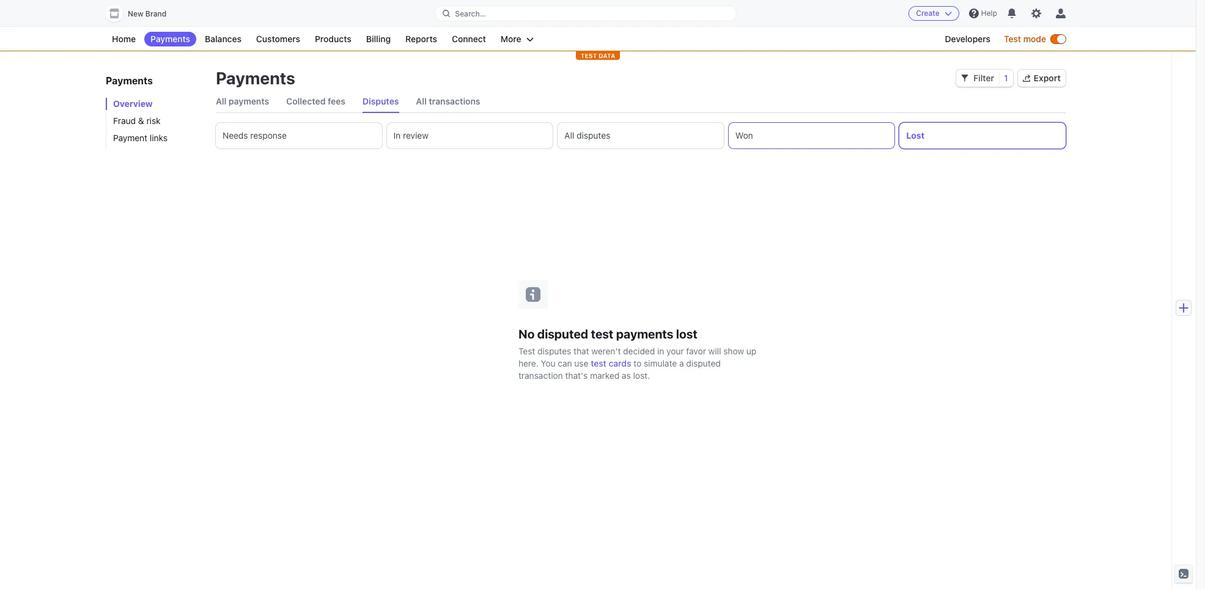Task type: vqa. For each thing, say whether or not it's contained in the screenshot.
You will not be charged in test mode
no



Task type: locate. For each thing, give the bounding box(es) containing it.
can
[[558, 358, 572, 368]]

1 vertical spatial payments
[[616, 327, 674, 341]]

fraud
[[113, 116, 136, 126]]

test inside 'test disputes that weren't decided in your favor will show up here. you can use'
[[519, 346, 535, 356]]

create
[[916, 9, 940, 18]]

no
[[519, 327, 535, 341]]

won
[[736, 130, 753, 141]]

1 horizontal spatial disputed
[[686, 358, 721, 368]]

payments inside payments 'link'
[[150, 34, 190, 44]]

disputed
[[537, 327, 588, 341], [686, 358, 721, 368]]

weren't
[[592, 346, 621, 356]]

1 horizontal spatial disputes
[[577, 130, 610, 141]]

0 vertical spatial test
[[1004, 34, 1021, 44]]

all
[[216, 96, 226, 106], [416, 96, 427, 106], [565, 130, 574, 141]]

0 vertical spatial tab list
[[216, 91, 1066, 113]]

that's
[[565, 370, 588, 381]]

0 vertical spatial disputed
[[537, 327, 588, 341]]

collected fees link
[[286, 91, 345, 113]]

test mode
[[1004, 34, 1046, 44]]

help
[[981, 9, 997, 18]]

lost.
[[633, 370, 650, 381]]

test
[[581, 52, 597, 59]]

disputes link
[[363, 91, 399, 113]]

1 test from the top
[[591, 327, 614, 341]]

needs
[[223, 130, 248, 141]]

test cards link
[[591, 357, 631, 370]]

1 vertical spatial tab list
[[216, 123, 1066, 149]]

filter
[[974, 73, 994, 83]]

1 vertical spatial disputed
[[686, 358, 721, 368]]

disputes for all
[[577, 130, 610, 141]]

test for test mode
[[1004, 34, 1021, 44]]

disputes inside 'test disputes that weren't decided in your favor will show up here. you can use'
[[538, 346, 571, 356]]

0 vertical spatial disputes
[[577, 130, 610, 141]]

test left mode
[[1004, 34, 1021, 44]]

payments
[[229, 96, 269, 106], [616, 327, 674, 341]]

payments up decided
[[616, 327, 674, 341]]

2 horizontal spatial all
[[565, 130, 574, 141]]

payments down "brand"
[[150, 34, 190, 44]]

use
[[575, 358, 589, 368]]

simulate
[[644, 358, 677, 368]]

1 tab list from the top
[[216, 91, 1066, 113]]

disputed down favor
[[686, 358, 721, 368]]

lost button
[[900, 123, 1066, 149]]

as
[[622, 370, 631, 381]]

up
[[747, 346, 757, 356]]

test
[[1004, 34, 1021, 44], [519, 346, 535, 356]]

1 vertical spatial disputes
[[538, 346, 571, 356]]

all disputes button
[[558, 123, 724, 149]]

test up here.
[[519, 346, 535, 356]]

payments
[[150, 34, 190, 44], [216, 68, 295, 88], [106, 75, 153, 86]]

disputes
[[363, 96, 399, 106]]

to
[[634, 358, 642, 368]]

0 vertical spatial payments
[[229, 96, 269, 106]]

billing
[[366, 34, 391, 44]]

balances link
[[199, 32, 248, 46]]

0 horizontal spatial disputed
[[537, 327, 588, 341]]

1 vertical spatial test
[[519, 346, 535, 356]]

needs response
[[223, 130, 287, 141]]

all disputes
[[565, 130, 610, 141]]

help button
[[964, 4, 1002, 23]]

test cards
[[591, 358, 631, 368]]

0 horizontal spatial disputes
[[538, 346, 571, 356]]

all transactions link
[[416, 91, 480, 113]]

tab list containing all payments
[[216, 91, 1066, 113]]

all inside button
[[565, 130, 574, 141]]

payment links
[[113, 133, 168, 143]]

0 horizontal spatial all
[[216, 96, 226, 106]]

test up marked
[[591, 358, 607, 368]]

overview link
[[106, 98, 204, 110]]

developers link
[[939, 32, 997, 46]]

payments up needs response
[[229, 96, 269, 106]]

disputes for test
[[538, 346, 571, 356]]

1 vertical spatial test
[[591, 358, 607, 368]]

in
[[657, 346, 664, 356]]

customers
[[256, 34, 300, 44]]

disputed up the that
[[537, 327, 588, 341]]

disputes inside button
[[577, 130, 610, 141]]

test for test disputes that weren't decided in your favor will show up here. you can use
[[519, 346, 535, 356]]

test
[[591, 327, 614, 341], [591, 358, 607, 368]]

to simulate a disputed transaction that's marked as lost.
[[519, 358, 721, 381]]

test up weren't
[[591, 327, 614, 341]]

0 vertical spatial test
[[591, 327, 614, 341]]

0 horizontal spatial test
[[519, 346, 535, 356]]

tab list
[[216, 91, 1066, 113], [216, 123, 1066, 149]]

a
[[679, 358, 684, 368]]

2 tab list from the top
[[216, 123, 1066, 149]]

fraud & risk
[[113, 116, 161, 126]]

payment links link
[[106, 132, 204, 144]]

1 horizontal spatial test
[[1004, 34, 1021, 44]]

lost
[[676, 327, 698, 341]]

tab list containing needs response
[[216, 123, 1066, 149]]

no disputed test payments lost
[[519, 327, 698, 341]]

new brand
[[128, 9, 166, 18]]

1 horizontal spatial all
[[416, 96, 427, 106]]

export
[[1034, 73, 1061, 83]]

collected fees
[[286, 96, 345, 106]]



Task type: describe. For each thing, give the bounding box(es) containing it.
new
[[128, 9, 143, 18]]

payment
[[113, 133, 147, 143]]

mode
[[1024, 34, 1046, 44]]

data
[[599, 52, 615, 59]]

marked
[[590, 370, 620, 381]]

test disputes that weren't decided in your favor will show up here. you can use
[[519, 346, 757, 368]]

home link
[[106, 32, 142, 46]]

0 horizontal spatial payments
[[229, 96, 269, 106]]

customers link
[[250, 32, 306, 46]]

won button
[[729, 123, 895, 149]]

risk
[[146, 116, 161, 126]]

payments link
[[144, 32, 196, 46]]

disputed inside to simulate a disputed transaction that's marked as lost.
[[686, 358, 721, 368]]

decided
[[623, 346, 655, 356]]

svg image
[[962, 75, 969, 82]]

reports link
[[399, 32, 443, 46]]

cards
[[609, 358, 631, 368]]

home
[[112, 34, 136, 44]]

will
[[709, 346, 721, 356]]

your
[[667, 346, 684, 356]]

products
[[315, 34, 351, 44]]

payments up 'overview'
[[106, 75, 153, 86]]

transactions
[[429, 96, 480, 106]]

links
[[150, 133, 168, 143]]

more button
[[495, 32, 540, 46]]

&
[[138, 116, 144, 126]]

connect link
[[446, 32, 492, 46]]

favor
[[686, 346, 706, 356]]

collected
[[286, 96, 326, 106]]

test data
[[581, 52, 615, 59]]

billing link
[[360, 32, 397, 46]]

response
[[250, 130, 287, 141]]

developers
[[945, 34, 991, 44]]

in review
[[394, 130, 429, 141]]

in
[[394, 130, 401, 141]]

overview
[[113, 98, 153, 109]]

here.
[[519, 358, 539, 368]]

new brand button
[[106, 5, 179, 22]]

search…
[[455, 9, 486, 18]]

reports
[[405, 34, 437, 44]]

transaction
[[519, 370, 563, 381]]

all payments link
[[216, 91, 269, 113]]

show
[[724, 346, 744, 356]]

all for all payments
[[216, 96, 226, 106]]

create button
[[909, 6, 959, 21]]

balances
[[205, 34, 242, 44]]

payments up 'all payments'
[[216, 68, 295, 88]]

lost
[[907, 130, 925, 141]]

1 horizontal spatial payments
[[616, 327, 674, 341]]

all transactions
[[416, 96, 480, 106]]

1
[[1004, 73, 1008, 83]]

you
[[541, 358, 556, 368]]

Search… search field
[[436, 6, 736, 21]]

export button
[[1018, 70, 1066, 87]]

products link
[[309, 32, 358, 46]]

needs response button
[[216, 123, 382, 149]]

fraud & risk link
[[106, 115, 204, 127]]

more
[[501, 34, 521, 44]]

2 test from the top
[[591, 358, 607, 368]]

that
[[574, 346, 589, 356]]

all for all disputes
[[565, 130, 574, 141]]

review
[[403, 130, 429, 141]]

all for all transactions
[[416, 96, 427, 106]]

fees
[[328, 96, 345, 106]]

brand
[[145, 9, 166, 18]]

all payments
[[216, 96, 269, 106]]

in review button
[[387, 123, 553, 149]]

connect
[[452, 34, 486, 44]]

Search… text field
[[436, 6, 736, 21]]



